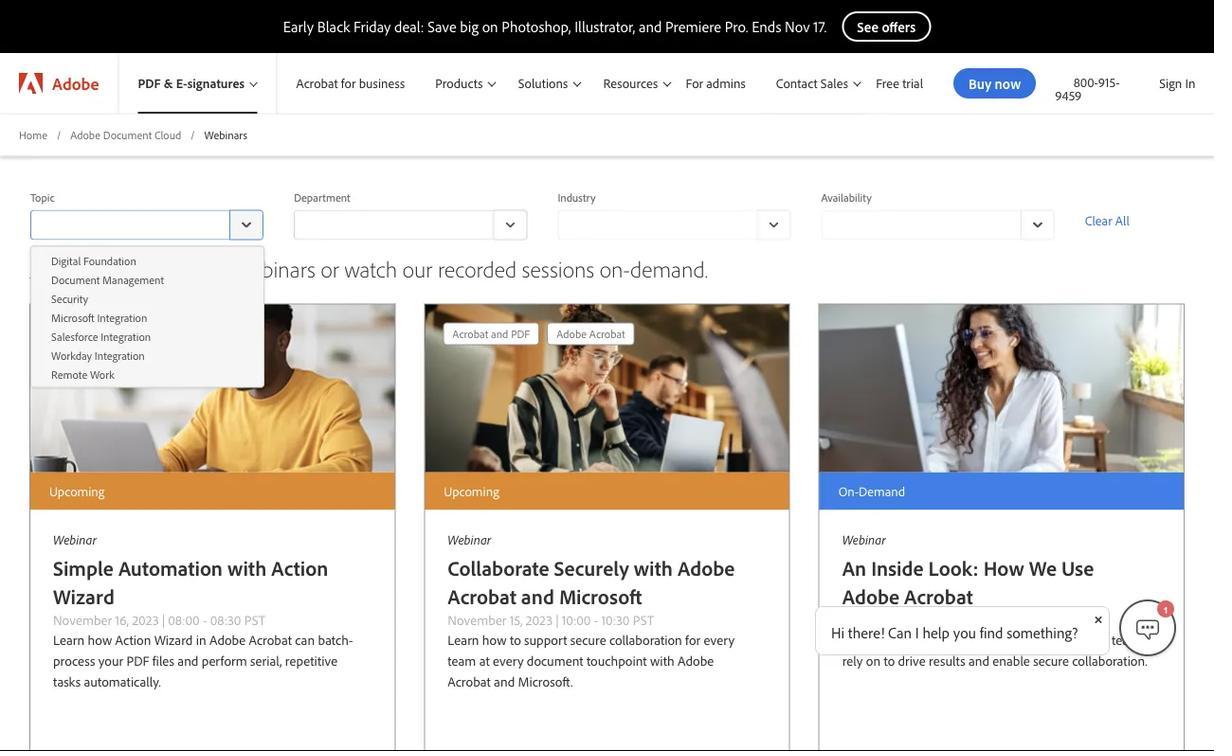Task type: vqa. For each thing, say whether or not it's contained in the screenshot.
drive
yes



Task type: locate. For each thing, give the bounding box(es) containing it.
with right securely
[[634, 555, 673, 582]]

1 horizontal spatial upcoming
[[444, 483, 499, 500]]

1 horizontal spatial secure
[[1033, 653, 1069, 670]]

0 horizontal spatial secure
[[570, 632, 606, 649]]

0 horizontal spatial action
[[115, 632, 151, 649]]

e-
[[176, 75, 187, 92]]

adobe up the collaboration
[[678, 555, 735, 582]]

cloud
[[154, 127, 181, 142]]

microsoft
[[51, 310, 94, 324], [559, 584, 642, 610]]

touchpoint
[[587, 653, 647, 670]]

none field for availability
[[821, 210, 1055, 240]]

pdf & e-signatures button
[[119, 53, 276, 114]]

1 vertical spatial wizard
[[154, 632, 193, 649]]

admins
[[706, 75, 746, 92]]

our up security
[[70, 254, 99, 283]]

0 vertical spatial wizard
[[53, 584, 115, 610]]

- left 10:30
[[594, 612, 598, 629]]

1 2023 from the left
[[132, 612, 159, 629]]

2 vertical spatial integration
[[95, 348, 145, 362]]

0 vertical spatial every
[[704, 632, 735, 649]]

adobe
[[52, 73, 99, 94], [70, 127, 100, 142], [557, 327, 587, 341], [678, 555, 735, 582], [842, 584, 899, 610], [209, 632, 246, 649], [1072, 632, 1109, 649], [678, 653, 714, 670]]

filters
[[30, 140, 63, 157]]

2 - from the left
[[594, 612, 598, 629]]

pdf right saving
[[961, 632, 983, 649]]

acrobat and pdf cell up workday
[[58, 324, 135, 344]]

2 upcoming from the left
[[444, 483, 499, 500]]

acrobat and pdf
[[58, 327, 135, 341], [452, 327, 530, 341]]

adobe document cloud
[[70, 127, 181, 142]]

security
[[51, 291, 88, 306]]

0 horizontal spatial 2023
[[132, 612, 159, 629]]

0 horizontal spatial wizard
[[53, 584, 115, 610]]

1 vertical spatial on
[[866, 653, 881, 670]]

webinar for collaborate
[[448, 531, 491, 548]]

pdf
[[138, 75, 161, 92], [116, 327, 135, 341], [511, 327, 530, 341], [961, 632, 983, 649], [126, 653, 149, 670]]

hi
[[831, 624, 845, 643]]

9459
[[1055, 87, 1082, 104]]

and left microsoft.
[[494, 674, 515, 691]]

webinar for simple
[[53, 531, 97, 548]]

pdf & e-signatures
[[138, 75, 245, 92]]

2 november from the left
[[448, 612, 506, 629]]

none field topic
[[30, 210, 264, 240]]

0 horizontal spatial acrobat and pdf
[[58, 327, 135, 341]]

1 vertical spatial every
[[493, 653, 524, 670]]

1 learn from the left
[[53, 632, 85, 649]]

webinar inside webinar simple automation with action wizard november 16, 2023 | 08:00 - 08:30 pst learn how action wizard in adobe acrobat can batch- process your pdf files and perform serial, repetitive tasks automatically.
[[53, 531, 97, 548]]

1 horizontal spatial acrobat and pdf cell
[[452, 324, 530, 344]]

learn inside webinar simple automation with action wizard november 16, 2023 | 08:00 - 08:30 pst learn how action wizard in adobe acrobat can batch- process your pdf files and perform serial, repetitive tasks automatically.
[[53, 632, 85, 649]]

secure down that
[[1033, 653, 1069, 670]]

webinar up an
[[842, 531, 886, 548]]

0 horizontal spatial |
[[162, 612, 165, 629]]

something?
[[1007, 624, 1078, 643]]

acrobat down the look:
[[904, 584, 973, 610]]

- up in
[[203, 612, 207, 629]]

demand
[[859, 483, 905, 500]]

1 horizontal spatial webinar
[[448, 531, 491, 548]]

adobe acrobat cell
[[557, 324, 625, 344]]

list box containing digital foundation
[[31, 251, 263, 383]]

automatically.
[[84, 674, 161, 691]]

an inside look: how we use adobe acrobat image
[[819, 305, 1184, 473]]

1 horizontal spatial wizard
[[154, 632, 193, 649]]

1 horizontal spatial november
[[448, 612, 506, 629]]

2023 right 16,
[[132, 612, 159, 629]]

free trial
[[876, 75, 923, 92]]

0 vertical spatial for
[[341, 75, 356, 92]]

perform
[[202, 653, 247, 670]]

to inside webinar an inside look: how we use adobe acrobat 30 min discover time-saving pdf workflows that adobe teams rely on to drive results and enable secure collaboration.
[[884, 653, 895, 670]]

we
[[1029, 555, 1057, 582]]

0 horizontal spatial our
[[70, 254, 99, 283]]

acrobat down on-
[[589, 327, 625, 341]]

1 how from the left
[[88, 632, 112, 649]]

acrobat and pdf cell down recorded
[[452, 324, 530, 344]]

to inside webinar collaborate securely with adobe acrobat and microsoft november 15, 2023 | 10:00 - 10:30 pst learn how to support secure collaboration for every team at every document touchpoint with adobe acrobat and microsoft.
[[510, 632, 521, 649]]

1 horizontal spatial microsoft
[[559, 584, 642, 610]]

wizard
[[53, 584, 115, 610], [154, 632, 193, 649]]

upcoming up collaborate
[[444, 483, 499, 500]]

how up your
[[88, 632, 112, 649]]

november
[[53, 612, 112, 629], [448, 612, 506, 629]]

document left 'cloud'
[[103, 127, 152, 142]]

batch-
[[318, 632, 353, 649]]

0 vertical spatial secure
[[570, 632, 606, 649]]

for right the collaboration
[[685, 632, 700, 649]]

1 horizontal spatial -
[[594, 612, 598, 629]]

Department text field
[[294, 210, 493, 240]]

acrobat and pdf cell for collaborate
[[452, 324, 530, 344]]

grid
[[439, 319, 639, 349]]

1 acrobat and pdf cell from the left
[[58, 324, 135, 344]]

10:30
[[601, 612, 630, 629]]

pdf right salesforce at left top
[[116, 327, 135, 341]]

collaboration
[[609, 632, 682, 649]]

pst inside webinar collaborate securely with adobe acrobat and microsoft november 15, 2023 | 10:00 - 10:30 pst learn how to support secure collaboration for every team at every document touchpoint with adobe acrobat and microsoft.
[[633, 612, 654, 629]]

for
[[341, 75, 356, 92], [685, 632, 700, 649]]

| left 10:00
[[556, 612, 559, 629]]

1 horizontal spatial |
[[556, 612, 559, 629]]

none field down search webinars search box
[[821, 210, 1055, 240]]

i
[[915, 624, 919, 643]]

deal:
[[394, 17, 424, 36]]

row
[[152, 323, 240, 345]]

how up at
[[482, 632, 507, 649]]

1 button
[[1119, 600, 1176, 657]]

acrobat and pdf down recorded
[[452, 327, 530, 341]]

products
[[435, 75, 483, 92]]

adobe link
[[0, 53, 118, 114]]

1 upcoming from the left
[[49, 483, 105, 500]]

webinar inside webinar an inside look: how we use adobe acrobat 30 min discover time-saving pdf workflows that adobe teams rely on to drive results and enable secure collaboration.
[[842, 531, 886, 548]]

how
[[88, 632, 112, 649], [482, 632, 507, 649]]

1 horizontal spatial learn
[[448, 632, 479, 649]]

microsoft up 10:30
[[559, 584, 642, 610]]

2 acrobat and pdf from the left
[[452, 327, 530, 341]]

1 vertical spatial secure
[[1033, 653, 1069, 670]]

for admins
[[686, 75, 746, 92]]

availability
[[821, 190, 872, 205]]

november left 16,
[[53, 612, 112, 629]]

1 vertical spatial for
[[685, 632, 700, 649]]

with
[[227, 555, 267, 582], [634, 555, 673, 582], [650, 653, 675, 670]]

your
[[98, 653, 123, 670]]

wizard down 08:00 on the left bottom of the page
[[154, 632, 193, 649]]

17.
[[813, 17, 827, 36]]

0 horizontal spatial on
[[482, 17, 498, 36]]

1 webinar from the left
[[53, 531, 97, 548]]

enable
[[993, 653, 1030, 670]]

acrobat down team
[[448, 674, 491, 691]]

none field for industry
[[558, 210, 791, 240]]

1 horizontal spatial how
[[482, 632, 507, 649]]

none field up the demand.
[[558, 210, 791, 240]]

industry
[[558, 190, 596, 205]]

0 horizontal spatial microsoft
[[51, 310, 94, 324]]

document
[[527, 653, 583, 670]]

on right the rely
[[866, 653, 881, 670]]

| left 08:00 on the left bottom of the page
[[162, 612, 165, 629]]

1 vertical spatial to
[[884, 653, 895, 670]]

0 vertical spatial integration
[[97, 310, 147, 324]]

4 none field from the left
[[821, 210, 1055, 240]]

pst right 08:30
[[244, 612, 266, 629]]

acrobat up workday
[[58, 327, 94, 341]]

none field the department
[[294, 210, 527, 240]]

acrobat and pdf cell
[[58, 324, 135, 344], [452, 324, 530, 344]]

action down 16,
[[115, 632, 151, 649]]

1 horizontal spatial pst
[[633, 612, 654, 629]]

webinar inside webinar collaborate securely with adobe acrobat and microsoft november 15, 2023 | 10:00 - 10:30 pst learn how to support secure collaboration for every team at every document touchpoint with adobe acrobat and microsoft.
[[448, 531, 491, 548]]

adobe inside 'cell'
[[557, 327, 587, 341]]

webinar up simple at the bottom left of the page
[[53, 531, 97, 548]]

- inside webinar simple automation with action wizard november 16, 2023 | 08:00 - 08:30 pst learn how action wizard in adobe acrobat can batch- process your pdf files and perform serial, repetitive tasks automatically.
[[203, 612, 207, 629]]

1 horizontal spatial for
[[685, 632, 700, 649]]

acrobat for business link
[[277, 53, 416, 114]]

0 horizontal spatial document
[[51, 272, 100, 287]]

every right at
[[493, 653, 524, 670]]

our down the department 'field'
[[403, 254, 432, 283]]

1 vertical spatial action
[[115, 632, 151, 649]]

webinars
[[204, 127, 247, 142]]

with up 08:30
[[227, 555, 267, 582]]

1 horizontal spatial document
[[103, 127, 152, 142]]

learn up process
[[53, 632, 85, 649]]

2 our from the left
[[403, 254, 432, 283]]

all
[[1115, 212, 1130, 229]]

drive
[[898, 653, 926, 670]]

Availability text field
[[821, 210, 1020, 240]]

salesforce
[[51, 329, 98, 343]]

with for securely
[[634, 555, 673, 582]]

upcoming up simple at the bottom left of the page
[[49, 483, 105, 500]]

1 none field from the left
[[30, 210, 264, 240]]

contact
[[776, 75, 817, 91]]

to left drive
[[884, 653, 895, 670]]

pdf left files
[[126, 653, 149, 670]]

premiere
[[665, 17, 721, 36]]

acrobat and pdf up workday
[[58, 327, 135, 341]]

adobe up min
[[842, 584, 899, 610]]

1 vertical spatial microsoft
[[559, 584, 642, 610]]

0 horizontal spatial -
[[203, 612, 207, 629]]

1 horizontal spatial acrobat and pdf
[[452, 327, 530, 341]]

none field up watch
[[294, 210, 527, 240]]

acrobat up serial,
[[249, 632, 292, 649]]

0 horizontal spatial how
[[88, 632, 112, 649]]

2 none field from the left
[[294, 210, 527, 240]]

how
[[983, 555, 1024, 582]]

0 horizontal spatial pst
[[244, 612, 266, 629]]

teams
[[1112, 632, 1145, 649]]

securely
[[554, 555, 629, 582]]

3 webinar from the left
[[842, 531, 886, 548]]

none field for department
[[294, 210, 527, 240]]

document
[[103, 127, 152, 142], [51, 272, 100, 287]]

to down '15,'
[[510, 632, 521, 649]]

for inside acrobat for business link
[[341, 75, 356, 92]]

None field
[[30, 210, 264, 240], [294, 210, 527, 240], [558, 210, 791, 240], [821, 210, 1055, 240]]

november left '15,'
[[448, 612, 506, 629]]

secure down 10:00
[[570, 632, 606, 649]]

0 vertical spatial microsoft
[[51, 310, 94, 324]]

1 pst from the left
[[244, 612, 266, 629]]

business
[[359, 75, 405, 92]]

- inside webinar collaborate securely with adobe acrobat and microsoft november 15, 2023 | 10:00 - 10:30 pst learn how to support secure collaboration for every team at every document touchpoint with adobe acrobat and microsoft.
[[594, 612, 598, 629]]

0 horizontal spatial learn
[[53, 632, 85, 649]]

automation
[[118, 555, 223, 582]]

2 | from the left
[[556, 612, 559, 629]]

list box
[[31, 251, 263, 383]]

0 horizontal spatial november
[[53, 612, 112, 629]]

collaborate securely with adobe acrobat and microsoft image
[[425, 305, 789, 473]]

pdf left &
[[138, 75, 161, 92]]

none field for topic
[[30, 210, 264, 240]]

acrobat inside webinar simple automation with action wizard november 16, 2023 | 08:00 - 08:30 pst learn how action wizard in adobe acrobat can batch- process your pdf files and perform serial, repetitive tasks automatically.
[[249, 632, 292, 649]]

and up work
[[96, 327, 114, 341]]

1 horizontal spatial our
[[403, 254, 432, 283]]

2 how from the left
[[482, 632, 507, 649]]

2023 up 'support'
[[526, 612, 553, 629]]

for inside webinar collaborate securely with adobe acrobat and microsoft november 15, 2023 | 10:00 - 10:30 pst learn how to support secure collaboration for every team at every document touchpoint with adobe acrobat and microsoft.
[[685, 632, 700, 649]]

2 2023 from the left
[[526, 612, 553, 629]]

acrobat down collaborate
[[448, 584, 516, 610]]

microsoft.
[[518, 674, 573, 691]]

0 horizontal spatial every
[[493, 653, 524, 670]]

1 horizontal spatial on
[[866, 653, 881, 670]]

use
[[1062, 555, 1094, 582]]

1 november from the left
[[53, 612, 112, 629]]

to
[[510, 632, 521, 649], [884, 653, 895, 670]]

for left business
[[341, 75, 356, 92]]

2 horizontal spatial webinar
[[842, 531, 886, 548]]

learn up team
[[448, 632, 479, 649]]

pst inside webinar simple automation with action wizard november 16, 2023 | 08:00 - 08:30 pst learn how action wizard in adobe acrobat can batch- process your pdf files and perform serial, repetitive tasks automatically.
[[244, 612, 266, 629]]

our
[[70, 254, 99, 283], [403, 254, 432, 283]]

adobe down sessions
[[557, 327, 587, 341]]

document up security
[[51, 272, 100, 287]]

1 vertical spatial integration
[[101, 329, 151, 343]]

action up can
[[271, 555, 328, 582]]

08:30
[[210, 612, 241, 629]]

2 learn from the left
[[448, 632, 479, 649]]

microsoft up salesforce at left top
[[51, 310, 94, 324]]

filters element
[[30, 187, 1184, 255]]

free trial link
[[865, 53, 935, 114]]

pst up the collaboration
[[633, 612, 654, 629]]

1 vertical spatial document
[[51, 272, 100, 287]]

every right the collaboration
[[704, 632, 735, 649]]

with inside webinar simple automation with action wizard november 16, 2023 | 08:00 - 08:30 pst learn how action wizard in adobe acrobat can batch- process your pdf files and perform serial, repetitive tasks automatically.
[[227, 555, 267, 582]]

1 acrobat and pdf from the left
[[58, 327, 135, 341]]

1 | from the left
[[162, 612, 165, 629]]

contact sales button
[[757, 53, 865, 114]]

adobe down the collaboration
[[678, 653, 714, 670]]

0 horizontal spatial acrobat and pdf cell
[[58, 324, 135, 344]]

2 acrobat and pdf cell from the left
[[452, 324, 530, 344]]

pdf left adobe acrobat 'cell'
[[511, 327, 530, 341]]

none field up upcoming
[[30, 210, 264, 240]]

1 - from the left
[[203, 612, 207, 629]]

3 none field from the left
[[558, 210, 791, 240]]

friday
[[354, 17, 391, 36]]

1 horizontal spatial 2023
[[526, 612, 553, 629]]

-
[[203, 612, 207, 629], [594, 612, 598, 629]]

| inside webinar simple automation with action wizard november 16, 2023 | 08:00 - 08:30 pst learn how action wizard in adobe acrobat can batch- process your pdf files and perform serial, repetitive tasks automatically.
[[162, 612, 165, 629]]

0 horizontal spatial upcoming
[[49, 483, 105, 500]]

simple automation with action wizard image
[[30, 305, 395, 473]]

microsoft inside webinar collaborate securely with adobe acrobat and microsoft november 15, 2023 | 10:00 - 10:30 pst learn how to support secure collaboration for every team at every document touchpoint with adobe acrobat and microsoft.
[[559, 584, 642, 610]]

webinar up collaborate
[[448, 531, 491, 548]]

work
[[90, 367, 114, 381]]

on right big on the top of the page
[[482, 17, 498, 36]]

1 horizontal spatial to
[[884, 653, 895, 670]]

that
[[1047, 632, 1069, 649]]

none field 'availability'
[[821, 210, 1055, 240]]

watch
[[344, 254, 397, 283]]

0 horizontal spatial for
[[341, 75, 356, 92]]

look:
[[928, 555, 979, 582]]

acrobat and pdf for simple
[[58, 327, 135, 341]]

learn inside webinar collaborate securely with adobe acrobat and microsoft november 15, 2023 | 10:00 - 10:30 pst learn how to support secure collaboration for every team at every document touchpoint with adobe acrobat and microsoft.
[[448, 632, 479, 649]]

0 horizontal spatial webinar
[[53, 531, 97, 548]]

and down find
[[969, 653, 989, 670]]

1 horizontal spatial action
[[271, 555, 328, 582]]

2023
[[132, 612, 159, 629], [526, 612, 553, 629]]

digital foundation document management security microsoft integration salesforce integration workday integration remote work
[[51, 253, 164, 381]]

0 horizontal spatial to
[[510, 632, 521, 649]]

document inside digital foundation document management security microsoft integration salesforce integration workday integration remote work
[[51, 272, 100, 287]]

with for automation
[[227, 555, 267, 582]]

acrobat down black at left top
[[296, 75, 338, 92]]

webinars
[[235, 254, 315, 283]]

upcoming
[[105, 254, 194, 283]]

adobe down 08:30
[[209, 632, 246, 649]]

0 vertical spatial to
[[510, 632, 521, 649]]

2 pst from the left
[[633, 612, 654, 629]]

and right files
[[178, 653, 198, 670]]

sign in button
[[1155, 67, 1199, 100]]

wizard down simple at the bottom left of the page
[[53, 584, 115, 610]]

2 webinar from the left
[[448, 531, 491, 548]]



Task type: describe. For each thing, give the bounding box(es) containing it.
an
[[842, 555, 866, 582]]

10:00
[[562, 612, 591, 629]]

november inside webinar simple automation with action wizard november 16, 2023 | 08:00 - 08:30 pst learn how action wizard in adobe acrobat can batch- process your pdf files and perform serial, repetitive tasks automatically.
[[53, 612, 112, 629]]

pdf inside webinar simple automation with action wizard november 16, 2023 | 08:00 - 08:30 pst learn how action wizard in adobe acrobat can batch- process your pdf files and perform serial, repetitive tasks automatically.
[[126, 653, 149, 670]]

with down the collaboration
[[650, 653, 675, 670]]

topic
[[30, 190, 54, 205]]

black
[[317, 17, 350, 36]]

0 vertical spatial action
[[271, 555, 328, 582]]

0 vertical spatial document
[[103, 127, 152, 142]]

results
[[929, 653, 965, 670]]

adobe acrobat
[[557, 327, 625, 341]]

department
[[294, 190, 350, 205]]

800-915- 9459
[[1055, 74, 1120, 104]]

Industry text field
[[558, 210, 757, 240]]

rely
[[842, 653, 863, 670]]

webinar an inside look: how we use adobe acrobat 30 min discover time-saving pdf workflows that adobe teams rely on to drive results and enable secure collaboration.
[[842, 531, 1147, 670]]

tasks
[[53, 674, 81, 691]]

saving
[[923, 632, 957, 649]]

pdf inside pdf & e-signatures dropdown button
[[138, 75, 161, 92]]

adobe document cloud link
[[70, 127, 181, 143]]

pro.
[[725, 17, 748, 36]]

on-demand
[[838, 483, 905, 500]]

team
[[448, 653, 476, 670]]

and left premiere
[[639, 17, 662, 36]]

grid containing acrobat and pdf
[[439, 319, 639, 349]]

filters link
[[30, 137, 86, 160]]

at
[[479, 653, 490, 670]]

acrobat and pdf for collaborate
[[452, 327, 530, 341]]

1 horizontal spatial every
[[704, 632, 735, 649]]

and inside grid
[[96, 327, 114, 341]]

signatures
[[187, 75, 245, 92]]

acrobat inside webinar an inside look: how we use adobe acrobat 30 min discover time-saving pdf workflows that adobe teams rely on to drive results and enable secure collaboration.
[[904, 584, 973, 610]]

demand.
[[630, 254, 708, 283]]

1 our from the left
[[70, 254, 99, 283]]

collaborate
[[448, 555, 549, 582]]

solutions button
[[499, 53, 584, 114]]

clear
[[1085, 212, 1112, 229]]

illustrator,
[[574, 17, 635, 36]]

serial,
[[250, 653, 282, 670]]

hi there! can i help you find something?
[[831, 624, 1078, 643]]

| inside webinar collaborate securely with adobe acrobat and microsoft november 15, 2023 | 10:00 - 10:30 pst learn how to support secure collaboration for every team at every document touchpoint with adobe acrobat and microsoft.
[[556, 612, 559, 629]]

&
[[164, 75, 173, 92]]

time-
[[893, 632, 923, 649]]

foundation
[[83, 253, 136, 268]]

adobe up collaboration.
[[1072, 632, 1109, 649]]

and inside webinar simple automation with action wizard november 16, 2023 | 08:00 - 08:30 pst learn how action wizard in adobe acrobat can batch- process your pdf files and perform serial, repetitive tasks automatically.
[[178, 653, 198, 670]]

ends
[[752, 17, 781, 36]]

webinar for an
[[842, 531, 886, 548]]

recorded
[[438, 254, 517, 283]]

and up '15,'
[[521, 584, 554, 610]]

discover
[[842, 632, 890, 649]]

pdf inside webinar an inside look: how we use adobe acrobat 30 min discover time-saving pdf workflows that adobe teams rely on to drive results and enable secure collaboration.
[[961, 632, 983, 649]]

files
[[152, 653, 174, 670]]

support
[[524, 632, 567, 649]]

process
[[53, 653, 95, 670]]

acrobat down recorded
[[452, 327, 488, 341]]

upcoming for collaborate
[[444, 483, 499, 500]]

clear all link
[[1085, 210, 1184, 232]]

save
[[428, 17, 456, 36]]

and inside webinar an inside look: how we use adobe acrobat 30 min discover time-saving pdf workflows that adobe teams rely on to drive results and enable secure collaboration.
[[969, 653, 989, 670]]

on-
[[600, 254, 630, 283]]

photoshop,
[[502, 17, 571, 36]]

Topic text field
[[30, 210, 230, 240]]

and down recorded
[[491, 327, 508, 341]]

sign in
[[1159, 75, 1195, 91]]

secure inside webinar collaborate securely with adobe acrobat and microsoft november 15, 2023 | 10:00 - 10:30 pst learn how to support secure collaboration for every team at every document touchpoint with adobe acrobat and microsoft.
[[570, 632, 606, 649]]

acrobat inside 'cell'
[[589, 327, 625, 341]]

for admins link
[[674, 53, 757, 114]]

secure inside webinar an inside look: how we use adobe acrobat 30 min discover time-saving pdf workflows that adobe teams rely on to drive results and enable secure collaboration.
[[1033, 653, 1069, 670]]

for
[[686, 75, 703, 92]]

acrobat and pdf grid
[[45, 319, 244, 349]]

on-
[[838, 483, 859, 500]]

sign
[[1159, 75, 1182, 91]]

min
[[859, 612, 881, 629]]

800-
[[1073, 74, 1098, 91]]

home link
[[19, 127, 47, 143]]

2023 inside webinar simple automation with action wizard november 16, 2023 | 08:00 - 08:30 pst learn how action wizard in adobe acrobat can batch- process your pdf files and perform serial, repetitive tasks automatically.
[[132, 612, 159, 629]]

remote
[[51, 367, 87, 381]]

can
[[295, 632, 315, 649]]

adobe inside webinar simple automation with action wizard november 16, 2023 | 08:00 - 08:30 pst learn how action wizard in adobe acrobat can batch- process your pdf files and perform serial, repetitive tasks automatically.
[[209, 632, 246, 649]]

none field industry
[[558, 210, 791, 240]]

how inside webinar collaborate securely with adobe acrobat and microsoft november 15, 2023 | 10:00 - 10:30 pst learn how to support secure collaboration for every team at every document touchpoint with adobe acrobat and microsoft.
[[482, 632, 507, 649]]

webinar collaborate securely with adobe acrobat and microsoft november 15, 2023 | 10:00 - 10:30 pst learn how to support secure collaboration for every team at every document touchpoint with adobe acrobat and microsoft.
[[448, 531, 735, 691]]

pdf inside acrobat and pdf grid
[[116, 327, 135, 341]]

on inside webinar an inside look: how we use adobe acrobat 30 min discover time-saving pdf workflows that adobe teams rely on to drive results and enable secure collaboration.
[[866, 653, 881, 670]]

nov
[[785, 17, 810, 36]]

join our upcoming live webinars or watch our recorded sessions on-demand.
[[30, 254, 708, 283]]

november inside webinar collaborate securely with adobe acrobat and microsoft november 15, 2023 | 10:00 - 10:30 pst learn how to support secure collaboration for every team at every document touchpoint with adobe acrobat and microsoft.
[[448, 612, 506, 629]]

join
[[30, 254, 64, 283]]

management
[[102, 272, 164, 287]]

2023 inside webinar collaborate securely with adobe acrobat and microsoft november 15, 2023 | 10:00 - 10:30 pst learn how to support secure collaboration for every team at every document touchpoint with adobe acrobat and microsoft.
[[526, 612, 553, 629]]

1
[[1163, 605, 1168, 616]]

pdf inside grid
[[511, 327, 530, 341]]

adobe up filters link
[[52, 73, 99, 94]]

collaboration.
[[1072, 653, 1147, 670]]

800-915- 9459 link
[[1055, 74, 1120, 104]]

adobe right filters in the top left of the page
[[70, 127, 100, 142]]

contact sales
[[776, 75, 848, 91]]

upcoming for simple
[[49, 483, 105, 500]]

free
[[876, 75, 899, 92]]

Search Webinars search field
[[710, 126, 1184, 156]]

can
[[888, 624, 912, 643]]

row inside acrobat and pdf grid
[[152, 323, 240, 345]]

repetitive
[[285, 653, 338, 670]]

webinar simple automation with action wizard november 16, 2023 | 08:00 - 08:30 pst learn how action wizard in adobe acrobat can batch- process your pdf files and perform serial, repetitive tasks automatically.
[[53, 531, 353, 691]]

workflows
[[986, 632, 1044, 649]]

microsoft inside digital foundation document management security microsoft integration salesforce integration workday integration remote work
[[51, 310, 94, 324]]

acrobat and pdf cell for simple
[[58, 324, 135, 344]]

clear all
[[1085, 212, 1130, 229]]

how inside webinar simple automation with action wizard november 16, 2023 | 08:00 - 08:30 pst learn how action wizard in adobe acrobat can batch- process your pdf files and perform serial, repetitive tasks automatically.
[[88, 632, 112, 649]]

15,
[[510, 612, 523, 629]]

trial
[[902, 75, 923, 92]]

16,
[[115, 612, 129, 629]]

find
[[980, 624, 1003, 643]]

big
[[460, 17, 479, 36]]

0 vertical spatial on
[[482, 17, 498, 36]]

resources
[[603, 75, 658, 92]]

home
[[19, 127, 47, 142]]

join our upcoming live webinars or watch our recorded sessions on-demand. element
[[0, 289, 1214, 752]]

there!
[[848, 624, 885, 643]]



